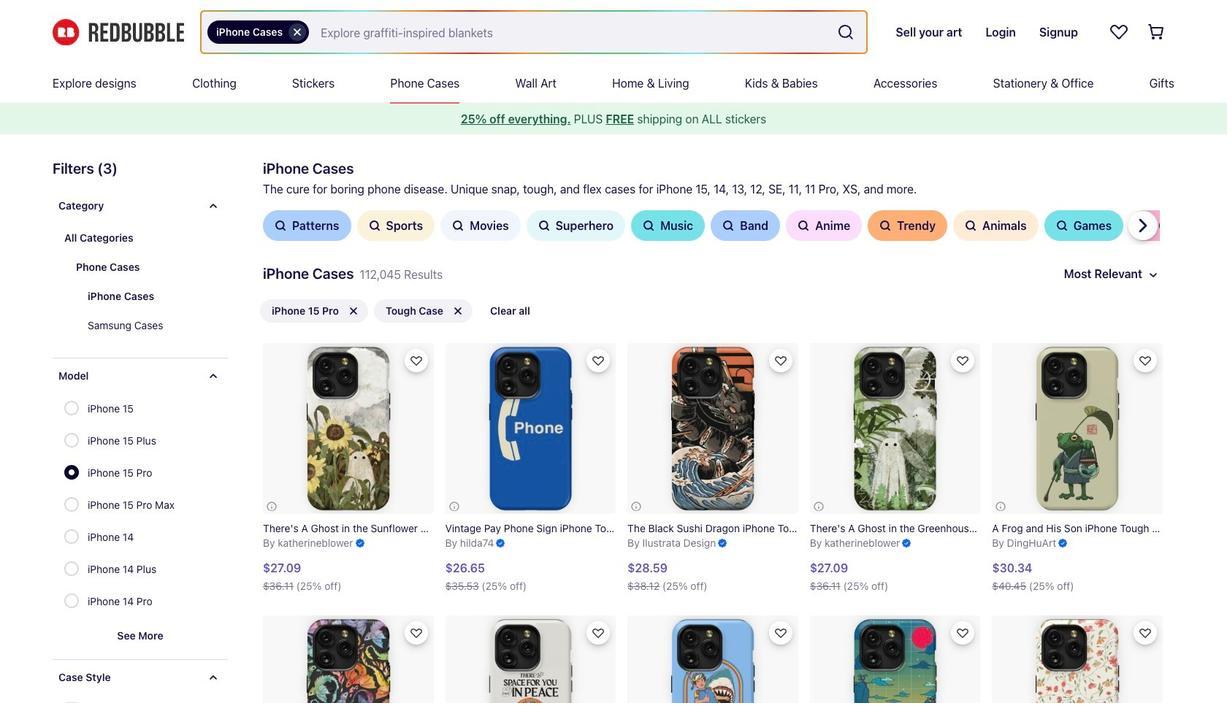 Task type: locate. For each thing, give the bounding box(es) containing it.
menu bar
[[53, 64, 1175, 102]]

2 menu item from the left
[[192, 64, 237, 102]]

None radio
[[64, 401, 79, 416], [64, 530, 79, 544], [64, 562, 79, 577], [64, 401, 79, 416], [64, 530, 79, 544], [64, 562, 79, 577]]

6 menu item from the left
[[613, 64, 690, 102]]

7 menu item from the left
[[745, 64, 818, 102]]

a frog and his son iphone tough case image
[[993, 343, 1163, 514]]

None field
[[202, 12, 867, 53]]

stay positive iphone tough case image
[[628, 616, 799, 704]]

menu item
[[53, 64, 136, 102], [192, 64, 237, 102], [292, 64, 335, 102], [391, 64, 460, 102], [516, 64, 557, 102], [613, 64, 690, 102], [745, 64, 818, 102], [874, 64, 938, 102], [994, 64, 1094, 102], [1150, 64, 1175, 102]]

None radio
[[64, 433, 79, 448], [64, 465, 79, 480], [64, 498, 79, 512], [64, 594, 79, 609], [64, 433, 79, 448], [64, 465, 79, 480], [64, 498, 79, 512], [64, 594, 79, 609]]

there's a ghost in the sunflower field again... iphone tough case image
[[263, 343, 434, 514]]

there's a ghost in the greenhouse again iphone tough case image
[[810, 343, 981, 514]]



Task type: describe. For each thing, give the bounding box(es) containing it.
vintage pay phone sign iphone tough case image
[[445, 343, 616, 514]]

dragon fire dark rainbow iphone tough case image
[[263, 616, 434, 704]]

4 menu item from the left
[[391, 64, 460, 102]]

the black sushi dragon iphone tough case image
[[628, 343, 799, 514]]

112,045 results element
[[29, 158, 1212, 704]]

8 menu item from the left
[[874, 64, 938, 102]]

model option group
[[64, 394, 183, 619]]

3 menu item from the left
[[292, 64, 335, 102]]

1 menu item from the left
[[53, 64, 136, 102]]

9 menu item from the left
[[994, 64, 1094, 102]]

there is space for you to exist in peace iphone tough case image
[[445, 616, 616, 704]]

5 menu item from the left
[[516, 64, 557, 102]]

vintage floral print iphone tough case image
[[993, 616, 1163, 704]]

Search term search field
[[309, 12, 832, 53]]

10 menu item from the left
[[1150, 64, 1175, 102]]

to the next adventure! iphone tough case image
[[810, 616, 981, 704]]



Task type: vqa. For each thing, say whether or not it's contained in the screenshot.
to the next adventure! iphone tough case image
yes



